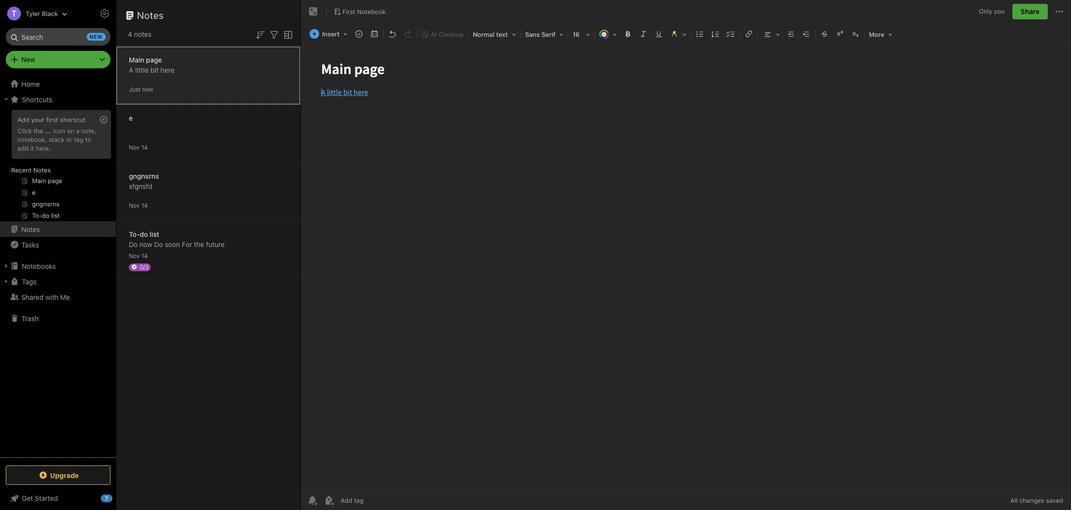 Task type: locate. For each thing, give the bounding box(es) containing it.
the left ...
[[34, 127, 43, 135]]

now inside to-do list do now do soon for the future
[[140, 240, 152, 248]]

now down do
[[140, 240, 152, 248]]

7
[[105, 495, 108, 502]]

2 vertical spatial nov
[[129, 252, 140, 260]]

group
[[0, 107, 116, 225]]

serif
[[542, 31, 556, 38]]

shortcut
[[60, 116, 85, 124]]

notes right recent
[[33, 166, 51, 174]]

Account field
[[0, 4, 68, 23]]

notes inside "link"
[[21, 225, 40, 233]]

do
[[140, 230, 148, 238]]

3 nov 14 from the top
[[129, 252, 148, 260]]

2 vertical spatial 14
[[141, 252, 148, 260]]

14 up 0/3
[[141, 252, 148, 260]]

first notebook button
[[331, 5, 389, 18]]

nov 14 down sfgnsfd at the left of page
[[129, 202, 148, 209]]

0 vertical spatial notes
[[137, 10, 164, 21]]

just
[[129, 86, 141, 93]]

1 vertical spatial now
[[140, 240, 152, 248]]

View options field
[[280, 28, 294, 41]]

first notebook
[[343, 8, 386, 15]]

Search text field
[[13, 28, 104, 46]]

1 vertical spatial notes
[[33, 166, 51, 174]]

3 nov from the top
[[129, 252, 140, 260]]

note window element
[[301, 0, 1072, 510]]

indent image
[[785, 27, 798, 41]]

2 vertical spatial notes
[[21, 225, 40, 233]]

subscript image
[[849, 27, 863, 41]]

bold image
[[621, 27, 635, 41]]

nov down e
[[129, 144, 140, 151]]

More field
[[866, 27, 896, 41]]

nov 14
[[129, 144, 148, 151], [129, 202, 148, 209], [129, 252, 148, 260]]

notes
[[137, 10, 164, 21], [33, 166, 51, 174], [21, 225, 40, 233]]

expand note image
[[308, 6, 319, 17]]

2 do from the left
[[154, 240, 163, 248]]

just now
[[129, 86, 153, 93]]

nov
[[129, 144, 140, 151], [129, 202, 140, 209], [129, 252, 140, 260]]

0 vertical spatial nov
[[129, 144, 140, 151]]

do down to-
[[129, 240, 138, 248]]

you
[[995, 7, 1005, 15]]

2 vertical spatial nov 14
[[129, 252, 148, 260]]

now right just
[[142, 86, 153, 93]]

new
[[89, 33, 103, 40]]

normal
[[473, 31, 495, 38]]

the inside to-do list do now do soon for the future
[[194, 240, 204, 248]]

3 14 from the top
[[141, 252, 148, 260]]

Font size field
[[570, 27, 594, 41]]

tree
[[0, 76, 116, 457]]

do down list
[[154, 240, 163, 248]]

here.
[[36, 144, 51, 152]]

tag
[[74, 136, 84, 143]]

add your first shortcut
[[17, 116, 85, 124]]

1 vertical spatial 14
[[141, 202, 148, 209]]

1 nov 14 from the top
[[129, 144, 148, 151]]

gngnsrns
[[129, 172, 159, 180]]

notes inside group
[[33, 166, 51, 174]]

future
[[206, 240, 225, 248]]

expand tags image
[[2, 278, 10, 286]]

to-
[[129, 230, 140, 238]]

0 vertical spatial the
[[34, 127, 43, 135]]

the
[[34, 127, 43, 135], [194, 240, 204, 248]]

a
[[129, 66, 133, 74]]

page
[[146, 56, 162, 64]]

1 vertical spatial nov 14
[[129, 202, 148, 209]]

with
[[45, 293, 58, 301]]

Note Editor text field
[[301, 47, 1072, 491]]

notes up notes
[[137, 10, 164, 21]]

insert
[[322, 30, 340, 38]]

all changes saved
[[1011, 497, 1064, 505]]

black
[[42, 9, 58, 17]]

0 horizontal spatial do
[[129, 240, 138, 248]]

tyler black
[[26, 9, 58, 17]]

settings image
[[99, 8, 111, 19]]

the right for at the top
[[194, 240, 204, 248]]

14 down sfgnsfd at the left of page
[[141, 202, 148, 209]]

share
[[1021, 7, 1040, 16]]

home
[[21, 80, 40, 88]]

notebook
[[357, 8, 386, 15]]

e
[[129, 114, 133, 122]]

do
[[129, 240, 138, 248], [154, 240, 163, 248]]

nov down sfgnsfd at the left of page
[[129, 202, 140, 209]]

Add tag field
[[340, 496, 413, 505]]

1 horizontal spatial the
[[194, 240, 204, 248]]

bulleted list image
[[694, 27, 707, 41]]

click the ...
[[17, 127, 51, 135]]

only
[[980, 7, 993, 15]]

nov up 0/3
[[129, 252, 140, 260]]

icon on a note, notebook, stack or tag to add it here.
[[17, 127, 96, 152]]

icon
[[53, 127, 65, 135]]

click
[[17, 127, 32, 135]]

to-do list do now do soon for the future
[[129, 230, 225, 248]]

add
[[17, 116, 29, 124]]

shared with me
[[21, 293, 70, 301]]

0 vertical spatial 14
[[141, 144, 148, 151]]

nov 14 up gngnsrns at the left of page
[[129, 144, 148, 151]]

main page a little bit here
[[129, 56, 174, 74]]

0/3
[[140, 263, 149, 271]]

calendar event image
[[368, 27, 381, 41]]

italic image
[[637, 27, 651, 41]]

nov 14 up 0/3
[[129, 252, 148, 260]]

4 notes
[[128, 30, 152, 38]]

for
[[182, 240, 192, 248]]

1 horizontal spatial do
[[154, 240, 163, 248]]

1 vertical spatial nov
[[129, 202, 140, 209]]

1 vertical spatial the
[[194, 240, 204, 248]]

to
[[85, 136, 91, 143]]

notes up tasks
[[21, 225, 40, 233]]

new
[[21, 55, 35, 64]]

note,
[[81, 127, 96, 135]]

home link
[[0, 76, 116, 92]]

add a reminder image
[[307, 495, 318, 507]]

get
[[22, 494, 33, 503]]

0 vertical spatial nov 14
[[129, 144, 148, 151]]

new search field
[[13, 28, 106, 46]]

group containing add your first shortcut
[[0, 107, 116, 225]]

14 up gngnsrns at the left of page
[[141, 144, 148, 151]]

notebook,
[[17, 136, 47, 143]]

14
[[141, 144, 148, 151], [141, 202, 148, 209], [141, 252, 148, 260]]

...
[[45, 127, 51, 135]]

Sort options field
[[254, 28, 266, 41]]

main
[[129, 56, 144, 64]]



Task type: vqa. For each thing, say whether or not it's contained in the screenshot.
STARTED
yes



Task type: describe. For each thing, give the bounding box(es) containing it.
click to collapse image
[[113, 492, 120, 504]]

saved
[[1047, 497, 1064, 505]]

strikethrough image
[[818, 27, 832, 41]]

changes
[[1020, 497, 1045, 505]]

expand notebooks image
[[2, 262, 10, 270]]

all
[[1011, 497, 1018, 505]]

Insert field
[[307, 27, 351, 41]]

it
[[30, 144, 34, 152]]

tags button
[[0, 274, 116, 289]]

task image
[[352, 27, 366, 41]]

group inside tree
[[0, 107, 116, 225]]

undo image
[[386, 27, 399, 41]]

Font color field
[[596, 27, 620, 41]]

Alignment field
[[760, 27, 784, 41]]

notebooks link
[[0, 258, 116, 274]]

notebooks
[[22, 262, 56, 270]]

4
[[128, 30, 132, 38]]

16
[[573, 31, 580, 38]]

shared
[[21, 293, 43, 301]]

upgrade button
[[6, 466, 111, 485]]

add
[[17, 144, 29, 152]]

Heading level field
[[470, 27, 520, 41]]

Add filters field
[[269, 28, 280, 41]]

tree containing home
[[0, 76, 116, 457]]

sans
[[525, 31, 540, 38]]

started
[[35, 494, 58, 503]]

2 14 from the top
[[141, 202, 148, 209]]

notes link
[[0, 222, 116, 237]]

sans serif
[[525, 31, 556, 38]]

1 nov from the top
[[129, 144, 140, 151]]

1 14 from the top
[[141, 144, 148, 151]]

tasks
[[21, 241, 39, 249]]

soon
[[165, 240, 180, 248]]

sfgnsfd
[[129, 182, 152, 190]]

tasks button
[[0, 237, 116, 253]]

me
[[60, 293, 70, 301]]

add filters image
[[269, 29, 280, 41]]

numbered list image
[[709, 27, 723, 41]]

shared with me link
[[0, 289, 116, 305]]

first
[[343, 8, 356, 15]]

upgrade
[[50, 471, 79, 480]]

more actions image
[[1054, 6, 1066, 17]]

here
[[161, 66, 174, 74]]

shortcuts
[[22, 95, 52, 103]]

only you
[[980, 7, 1005, 15]]

trash link
[[0, 311, 116, 326]]

shortcuts button
[[0, 92, 116, 107]]

new button
[[6, 51, 111, 68]]

2 nov from the top
[[129, 202, 140, 209]]

2 nov 14 from the top
[[129, 202, 148, 209]]

Help and Learning task checklist field
[[0, 491, 116, 507]]

bit
[[151, 66, 159, 74]]

recent notes
[[11, 166, 51, 174]]

tyler
[[26, 9, 40, 17]]

tags
[[22, 278, 37, 286]]

stack
[[49, 136, 65, 143]]

outdent image
[[800, 27, 814, 41]]

a
[[76, 127, 80, 135]]

checklist image
[[725, 27, 738, 41]]

notes
[[134, 30, 152, 38]]

Highlight field
[[667, 27, 690, 41]]

share button
[[1013, 4, 1049, 19]]

more
[[870, 31, 885, 38]]

text
[[497, 31, 508, 38]]

little
[[135, 66, 149, 74]]

More actions field
[[1054, 4, 1066, 19]]

first
[[46, 116, 58, 124]]

or
[[66, 136, 72, 143]]

get started
[[22, 494, 58, 503]]

normal text
[[473, 31, 508, 38]]

on
[[67, 127, 74, 135]]

0 vertical spatial now
[[142, 86, 153, 93]]

list
[[150, 230, 159, 238]]

your
[[31, 116, 45, 124]]

recent
[[11, 166, 32, 174]]

superscript image
[[834, 27, 847, 41]]

1 do from the left
[[129, 240, 138, 248]]

add tag image
[[323, 495, 335, 507]]

0 horizontal spatial the
[[34, 127, 43, 135]]

trash
[[21, 314, 39, 323]]

insert link image
[[743, 27, 756, 41]]

Font family field
[[522, 27, 567, 41]]

underline image
[[652, 27, 666, 41]]



